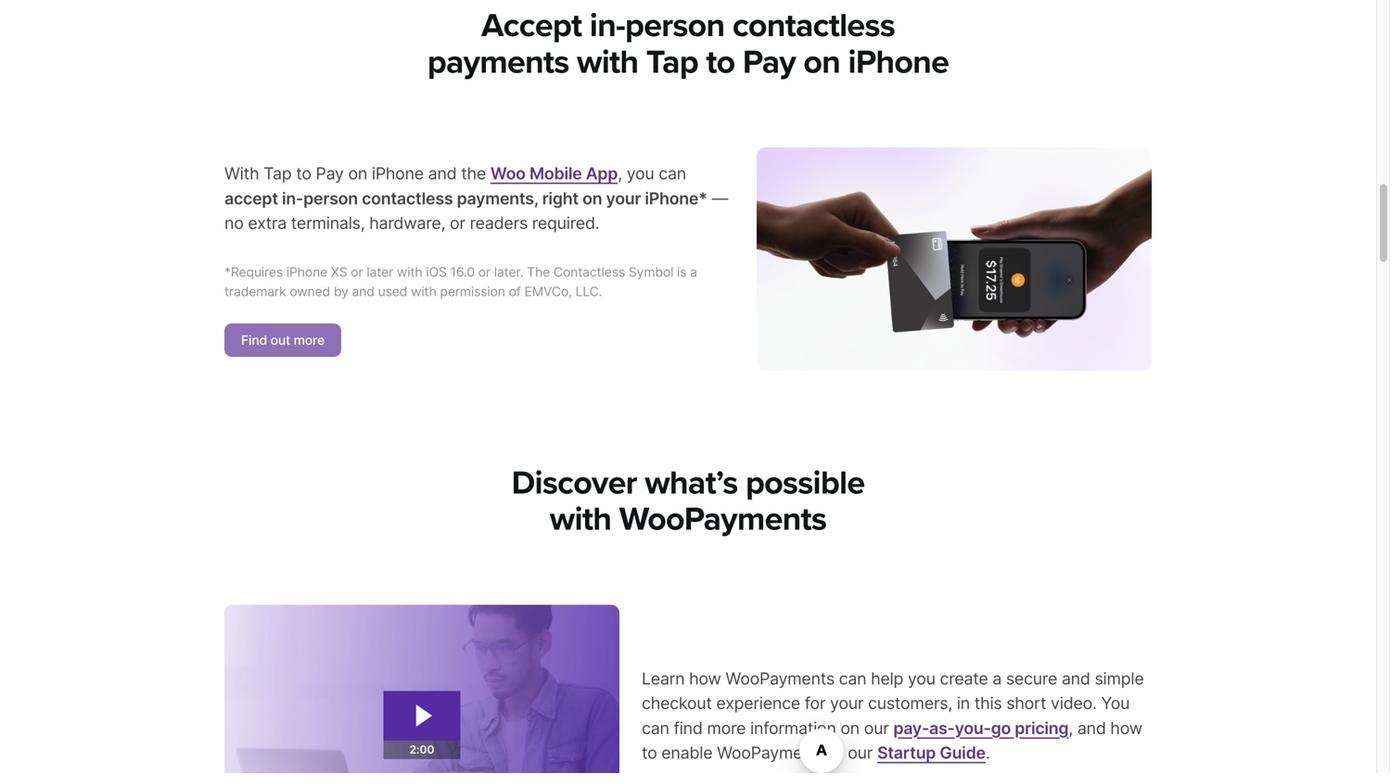 Task type: vqa. For each thing, say whether or not it's contained in the screenshot.
and within *Requires Iphone Xs Or Later With Ios 16.0 Or Later. The Contactless Symbol Is A Trademark Owned By And Used With Permission Of Emvco, Llc.
yes



Task type: describe. For each thing, give the bounding box(es) containing it.
woopayments inside learn how woopayments can help you create a secure and simple checkout experience for your customers, in this short video. you can find more information on our
[[726, 669, 835, 689]]

in- inside accept in-person contactless payments with tap to pay on iphone
[[590, 6, 625, 46]]

xs
[[331, 265, 347, 280]]

pay-
[[894, 718, 930, 739]]

iphone inside with tap to pay on iphone and the woo mobile app , you can accept in-person contactless payments, right on your iphone*
[[372, 163, 424, 184]]

—
[[712, 188, 728, 209]]

in inside learn how woopayments can help you create a secure and simple checkout experience for your customers, in this short video. you can find more information on our
[[957, 694, 970, 714]]

help
[[871, 669, 904, 689]]

find
[[674, 718, 703, 739]]

extra
[[248, 213, 287, 233]]

discover
[[512, 464, 637, 503]]

2 vertical spatial can
[[642, 718, 670, 739]]

iphone inside accept in-person contactless payments with tap to pay on iphone
[[849, 43, 949, 82]]

find out more
[[241, 333, 325, 349]]

experience
[[717, 694, 801, 714]]

short
[[1007, 694, 1047, 714]]

guide
[[940, 743, 986, 764]]

contactless inside with tap to pay on iphone and the woo mobile app , you can accept in-person contactless payments, right on your iphone*
[[362, 188, 453, 209]]

video element
[[225, 605, 620, 774]]

as-
[[930, 718, 955, 739]]

for
[[805, 694, 826, 714]]

or inside "— no extra terminals, hardware, or readers required."
[[450, 213, 466, 233]]

, and how to enable woopayments in our
[[642, 718, 1143, 764]]

accept
[[481, 6, 582, 46]]

with
[[225, 163, 259, 184]]

to inside with tap to pay on iphone and the woo mobile app , you can accept in-person contactless payments, right on your iphone*
[[296, 163, 312, 184]]

create
[[940, 669, 989, 689]]

with inside accept in-person contactless payments with tap to pay on iphone
[[577, 43, 639, 82]]

— no extra terminals, hardware, or readers required.
[[225, 188, 728, 233]]

on inside accept in-person contactless payments with tap to pay on iphone
[[804, 43, 841, 82]]

app
[[586, 163, 618, 184]]

later
[[367, 265, 394, 280]]

the
[[461, 163, 486, 184]]

pay inside with tap to pay on iphone and the woo mobile app , you can accept in-person contactless payments, right on your iphone*
[[316, 163, 344, 184]]

later.
[[494, 265, 524, 280]]

startup
[[878, 743, 936, 764]]

this
[[975, 694, 1003, 714]]

and inside *requires iphone xs or later with ios 16.0 or later. the contactless symbol is a trademark owned by and used with permission of emvco, llc.
[[352, 284, 375, 300]]

accept
[[225, 188, 278, 209]]

you-
[[955, 718, 991, 739]]

on inside learn how woopayments can help you create a secure and simple checkout experience for your customers, in this short video. you can find more information on our
[[841, 718, 860, 739]]

woo mobile app link
[[491, 163, 618, 184]]

a inside learn how woopayments can help you create a secure and simple checkout experience for your customers, in this short video. you can find more information on our
[[993, 669, 1002, 689]]

enable
[[662, 743, 713, 764]]

payments
[[428, 43, 569, 82]]

how inside the , and how to enable woopayments in our
[[1111, 718, 1143, 739]]

information
[[751, 718, 837, 739]]

woopayments inside discover what's possible with woopayments
[[619, 500, 827, 540]]

out
[[271, 333, 290, 349]]

of
[[509, 284, 521, 300]]

owned
[[290, 284, 330, 300]]

2 horizontal spatial or
[[478, 265, 491, 280]]

with inside discover what's possible with woopayments
[[550, 500, 612, 540]]

can inside with tap to pay on iphone and the woo mobile app , you can accept in-person contactless payments, right on your iphone*
[[659, 163, 687, 184]]

secure
[[1007, 669, 1058, 689]]

contactless
[[554, 265, 625, 280]]

pricing
[[1015, 718, 1069, 739]]

startup guide link
[[878, 743, 986, 764]]



Task type: locate. For each thing, give the bounding box(es) containing it.
hardware,
[[370, 213, 446, 233]]

1 horizontal spatial ,
[[1069, 718, 1074, 739]]

2 vertical spatial to
[[642, 743, 657, 764]]

1 vertical spatial in-
[[282, 188, 303, 209]]

0 horizontal spatial in
[[831, 743, 844, 764]]

0 vertical spatial contactless
[[733, 6, 895, 46]]

you inside with tap to pay on iphone and the woo mobile app , you can accept in-person contactless payments, right on your iphone*
[[627, 163, 655, 184]]

used
[[378, 284, 408, 300]]

woopayments inside the , and how to enable woopayments in our
[[717, 743, 826, 764]]

your inside with tap to pay on iphone and the woo mobile app , you can accept in-person contactless payments, right on your iphone*
[[606, 188, 641, 209]]

2 horizontal spatial iphone
[[849, 43, 949, 82]]

1 vertical spatial our
[[848, 743, 873, 764]]

1 vertical spatial iphone
[[372, 163, 424, 184]]

0 horizontal spatial tap
[[264, 163, 292, 184]]

in- up extra
[[282, 188, 303, 209]]

ios
[[426, 265, 447, 280]]

0 vertical spatial in
[[957, 694, 970, 714]]

and inside with tap to pay on iphone and the woo mobile app , you can accept in-person contactless payments, right on your iphone*
[[428, 163, 457, 184]]

your right for
[[830, 694, 864, 714]]

or down with tap to pay on iphone and the woo mobile app , you can accept in-person contactless payments, right on your iphone*
[[450, 213, 466, 233]]

16.0
[[450, 265, 475, 280]]

how up checkout
[[689, 669, 722, 689]]

.
[[986, 743, 990, 764]]

0 horizontal spatial you
[[627, 163, 655, 184]]

required.
[[532, 213, 600, 233]]

*requires
[[225, 265, 283, 280]]

more right 'out'
[[294, 333, 325, 349]]

and left the on the top of the page
[[428, 163, 457, 184]]

in down information
[[831, 743, 844, 764]]

our
[[864, 718, 889, 739], [848, 743, 873, 764]]

by
[[334, 284, 349, 300]]

and inside learn how woopayments can help you create a secure and simple checkout experience for your customers, in this short video. you can find more information on our
[[1062, 669, 1091, 689]]

in inside the , and how to enable woopayments in our
[[831, 743, 844, 764]]

, inside with tap to pay on iphone and the woo mobile app , you can accept in-person contactless payments, right on your iphone*
[[618, 163, 623, 184]]

1 horizontal spatial in-
[[590, 6, 625, 46]]

in- inside with tap to pay on iphone and the woo mobile app , you can accept in-person contactless payments, right on your iphone*
[[282, 188, 303, 209]]

no
[[225, 213, 244, 233]]

your inside learn how woopayments can help you create a secure and simple checkout experience for your customers, in this short video. you can find more information on our
[[830, 694, 864, 714]]

1 horizontal spatial or
[[450, 213, 466, 233]]

0 vertical spatial a
[[690, 265, 698, 280]]

our left startup on the bottom right of the page
[[848, 743, 873, 764]]

go
[[991, 718, 1011, 739]]

1 vertical spatial a
[[993, 669, 1002, 689]]

mobile
[[530, 163, 582, 184]]

0 vertical spatial tap
[[647, 43, 699, 82]]

1 horizontal spatial in
[[957, 694, 970, 714]]

find out more link
[[225, 324, 341, 357]]

a right is
[[690, 265, 698, 280]]

permission
[[440, 284, 506, 300]]

possible
[[746, 464, 865, 503]]

2 vertical spatial iphone
[[287, 265, 328, 280]]

1 horizontal spatial tap
[[647, 43, 699, 82]]

you inside learn how woopayments can help you create a secure and simple checkout experience for your customers, in this short video. you can find more information on our
[[908, 669, 936, 689]]

to inside the , and how to enable woopayments in our
[[642, 743, 657, 764]]

accept in-person contactless payments with tap to pay on iphone
[[428, 6, 949, 82]]

person
[[625, 6, 725, 46], [303, 188, 358, 209]]

1 vertical spatial how
[[1111, 718, 1143, 739]]

0 horizontal spatial your
[[606, 188, 641, 209]]

1 vertical spatial in
[[831, 743, 844, 764]]

what's
[[645, 464, 738, 503]]

0 vertical spatial person
[[625, 6, 725, 46]]

1 vertical spatial to
[[296, 163, 312, 184]]

, inside the , and how to enable woopayments in our
[[1069, 718, 1074, 739]]

and right the by
[[352, 284, 375, 300]]

our inside learn how woopayments can help you create a secure and simple checkout experience for your customers, in this short video. you can find more information on our
[[864, 718, 889, 739]]

1 vertical spatial ,
[[1069, 718, 1074, 739]]

0 vertical spatial woopayments
[[619, 500, 827, 540]]

more inside learn how woopayments can help you create a secure and simple checkout experience for your customers, in this short video. you can find more information on our
[[707, 718, 746, 739]]

pay-as-you-go pricing
[[894, 718, 1069, 739]]

1 vertical spatial pay
[[316, 163, 344, 184]]

and up video.
[[1062, 669, 1091, 689]]

learn how woopayments can help you create a secure and simple checkout experience for your customers, in this short video. you can find more information on our
[[642, 669, 1144, 739]]

you up customers, at the right bottom of the page
[[908, 669, 936, 689]]

a inside *requires iphone xs or later with ios 16.0 or later. the contactless symbol is a trademark owned by and used with permission of emvco, llc.
[[690, 265, 698, 280]]

learn
[[642, 669, 685, 689]]

emvco,
[[525, 284, 572, 300]]

person inside with tap to pay on iphone and the woo mobile app , you can accept in-person contactless payments, right on your iphone*
[[303, 188, 358, 209]]

0 vertical spatial ,
[[618, 163, 623, 184]]

0 vertical spatial pay
[[743, 43, 796, 82]]

terminals,
[[291, 213, 365, 233]]

your
[[606, 188, 641, 209], [830, 694, 864, 714]]

to inside accept in-person contactless payments with tap to pay on iphone
[[706, 43, 735, 82]]

tap inside accept in-person contactless payments with tap to pay on iphone
[[647, 43, 699, 82]]

1 vertical spatial tap
[[264, 163, 292, 184]]

0 horizontal spatial ,
[[618, 163, 623, 184]]

1 vertical spatial woopayments
[[726, 669, 835, 689]]

1 vertical spatial you
[[908, 669, 936, 689]]

readers
[[470, 213, 528, 233]]

0 horizontal spatial pay
[[316, 163, 344, 184]]

more
[[294, 333, 325, 349], [707, 718, 746, 739]]

1 vertical spatial can
[[839, 669, 867, 689]]

1 horizontal spatial more
[[707, 718, 746, 739]]

,
[[618, 163, 623, 184], [1069, 718, 1074, 739]]

our left pay- at the bottom of page
[[864, 718, 889, 739]]

1 horizontal spatial your
[[830, 694, 864, 714]]

tap
[[647, 43, 699, 82], [264, 163, 292, 184]]

pay-as-you-go pricing link
[[894, 718, 1069, 739]]

how
[[689, 669, 722, 689], [1111, 718, 1143, 739]]

you
[[627, 163, 655, 184], [908, 669, 936, 689]]

2 horizontal spatial to
[[706, 43, 735, 82]]

trademark
[[225, 284, 286, 300]]

or right "xs"
[[351, 265, 363, 280]]

symbol
[[629, 265, 674, 280]]

and
[[428, 163, 457, 184], [352, 284, 375, 300], [1062, 669, 1091, 689], [1078, 718, 1107, 739]]

0 vertical spatial how
[[689, 669, 722, 689]]

1 horizontal spatial contactless
[[733, 6, 895, 46]]

checkout
[[642, 694, 712, 714]]

with
[[577, 43, 639, 82], [397, 265, 423, 280], [411, 284, 437, 300], [550, 500, 612, 540]]

0 horizontal spatial in-
[[282, 188, 303, 209]]

in left this in the bottom of the page
[[957, 694, 970, 714]]

in- right accept at the top left of the page
[[590, 6, 625, 46]]

1 horizontal spatial iphone
[[372, 163, 424, 184]]

find
[[241, 333, 267, 349]]

1 vertical spatial person
[[303, 188, 358, 209]]

0 vertical spatial you
[[627, 163, 655, 184]]

0 horizontal spatial a
[[690, 265, 698, 280]]

person inside accept in-person contactless payments with tap to pay on iphone
[[625, 6, 725, 46]]

or right 16.0
[[478, 265, 491, 280]]

how down you
[[1111, 718, 1143, 739]]

0 horizontal spatial to
[[296, 163, 312, 184]]

contactless
[[733, 6, 895, 46], [362, 188, 453, 209]]

and down video.
[[1078, 718, 1107, 739]]

can up iphone*
[[659, 163, 687, 184]]

, down video.
[[1069, 718, 1074, 739]]

right
[[542, 188, 579, 209]]

2 vertical spatial woopayments
[[717, 743, 826, 764]]

can
[[659, 163, 687, 184], [839, 669, 867, 689], [642, 718, 670, 739]]

customers,
[[868, 694, 953, 714]]

1 vertical spatial your
[[830, 694, 864, 714]]

0 horizontal spatial contactless
[[362, 188, 453, 209]]

1 horizontal spatial how
[[1111, 718, 1143, 739]]

1 vertical spatial contactless
[[362, 188, 453, 209]]

with tap to pay on iphone and the woo mobile app , you can accept in-person contactless payments, right on your iphone*
[[225, 163, 708, 209]]

simple
[[1095, 669, 1144, 689]]

1 horizontal spatial to
[[642, 743, 657, 764]]

payments,
[[457, 188, 539, 209]]

contactless inside accept in-person contactless payments with tap to pay on iphone
[[733, 6, 895, 46]]

a up this in the bottom of the page
[[993, 669, 1002, 689]]

tap inside with tap to pay on iphone and the woo mobile app , you can accept in-person contactless payments, right on your iphone*
[[264, 163, 292, 184]]

our inside the , and how to enable woopayments in our
[[848, 743, 873, 764]]

0 horizontal spatial person
[[303, 188, 358, 209]]

discover what's possible with woopayments
[[512, 464, 865, 540]]

iphone*
[[645, 188, 708, 209]]

can left help
[[839, 669, 867, 689]]

llc.
[[576, 284, 603, 300]]

0 horizontal spatial more
[[294, 333, 325, 349]]

0 vertical spatial iphone
[[849, 43, 949, 82]]

0 vertical spatial in-
[[590, 6, 625, 46]]

0 vertical spatial to
[[706, 43, 735, 82]]

and inside the , and how to enable woopayments in our
[[1078, 718, 1107, 739]]

woo
[[491, 163, 526, 184]]

1 horizontal spatial a
[[993, 669, 1002, 689]]

iphone inside *requires iphone xs or later with ios 16.0 or later. the contactless symbol is a trademark owned by and used with permission of emvco, llc.
[[287, 265, 328, 280]]

startup guide .
[[878, 743, 990, 764]]

0 horizontal spatial iphone
[[287, 265, 328, 280]]

woopayments
[[619, 500, 827, 540], [726, 669, 835, 689], [717, 743, 826, 764]]

0 horizontal spatial how
[[689, 669, 722, 689]]

0 horizontal spatial or
[[351, 265, 363, 280]]

1 horizontal spatial you
[[908, 669, 936, 689]]

how inside learn how woopayments can help you create a secure and simple checkout experience for your customers, in this short video. you can find more information on our
[[689, 669, 722, 689]]

can left find
[[642, 718, 670, 739]]

in-
[[590, 6, 625, 46], [282, 188, 303, 209]]

0 vertical spatial more
[[294, 333, 325, 349]]

to
[[706, 43, 735, 82], [296, 163, 312, 184], [642, 743, 657, 764]]

pay inside accept in-person contactless payments with tap to pay on iphone
[[743, 43, 796, 82]]

or
[[450, 213, 466, 233], [351, 265, 363, 280], [478, 265, 491, 280]]

the
[[527, 265, 550, 280]]

0 vertical spatial our
[[864, 718, 889, 739]]

0 vertical spatial your
[[606, 188, 641, 209]]

1 horizontal spatial pay
[[743, 43, 796, 82]]

video.
[[1051, 694, 1097, 714]]

in
[[957, 694, 970, 714], [831, 743, 844, 764]]

on
[[804, 43, 841, 82], [348, 163, 367, 184], [583, 188, 602, 209], [841, 718, 860, 739]]

a
[[690, 265, 698, 280], [993, 669, 1002, 689]]

iphone
[[849, 43, 949, 82], [372, 163, 424, 184], [287, 265, 328, 280]]

0 vertical spatial can
[[659, 163, 687, 184]]

your down app
[[606, 188, 641, 209]]

what is online payments? image
[[225, 605, 620, 774], [225, 605, 620, 774]]

*requires iphone xs or later with ios 16.0 or later. the contactless symbol is a trademark owned by and used with permission of emvco, llc.
[[225, 265, 698, 300]]

1 horizontal spatial person
[[625, 6, 725, 46]]

you right app
[[627, 163, 655, 184]]

, right mobile
[[618, 163, 623, 184]]

is
[[677, 265, 687, 280]]

you
[[1102, 694, 1130, 714]]

more right find
[[707, 718, 746, 739]]

1 vertical spatial more
[[707, 718, 746, 739]]

pay
[[743, 43, 796, 82], [316, 163, 344, 184]]



